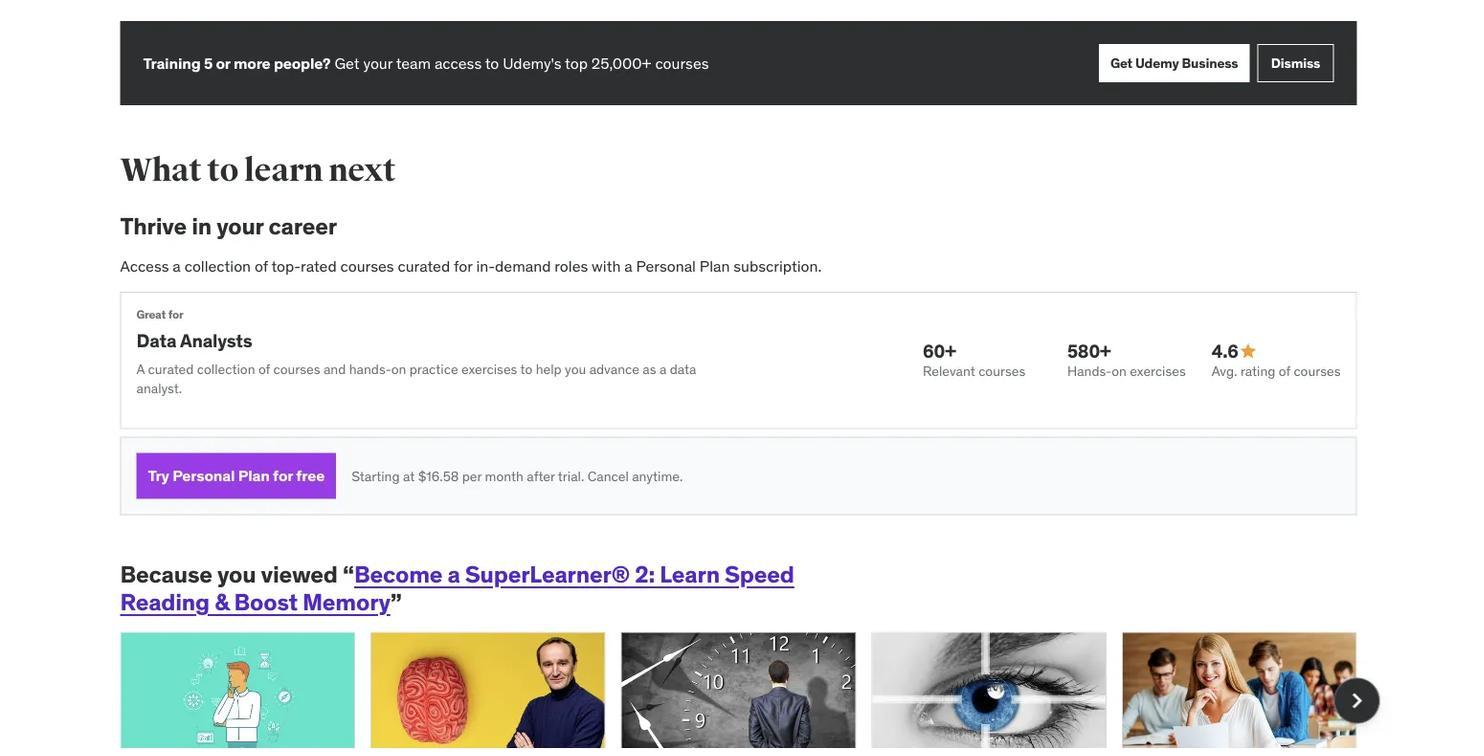 Task type: vqa. For each thing, say whether or not it's contained in the screenshot.
Next ICON
yes



Task type: describe. For each thing, give the bounding box(es) containing it.
580+ hands-on exercises
[[1068, 340, 1186, 380]]

and
[[324, 361, 346, 378]]

thrive
[[120, 212, 187, 240]]

a inside become a superlearner® 2: learn speed reading & boost memory
[[448, 561, 460, 590]]

0 vertical spatial plan
[[700, 256, 730, 276]]

as
[[643, 361, 656, 378]]

people?
[[274, 53, 331, 73]]

0 vertical spatial your
[[363, 53, 393, 73]]

access a collection of top-rated courses curated for in-demand roles with a personal plan subscription.
[[120, 256, 822, 276]]

relevant
[[923, 363, 976, 380]]

reading
[[120, 588, 210, 617]]

on inside 580+ hands-on exercises
[[1112, 363, 1127, 380]]

get udemy business link
[[1099, 44, 1250, 82]]

1 vertical spatial you
[[217, 561, 256, 590]]

0 horizontal spatial your
[[217, 212, 264, 240]]

top
[[565, 53, 588, 73]]

what
[[120, 150, 201, 190]]

0 horizontal spatial get
[[335, 53, 360, 73]]

team
[[396, 53, 431, 73]]

learn
[[244, 150, 323, 190]]

superlearner®
[[465, 561, 630, 590]]

at
[[403, 468, 415, 485]]

1 horizontal spatial curated
[[398, 256, 450, 276]]

you inside the great for data analysts a curated collection of courses and hands-on practice exercises to help you advance as a data analyst.
[[565, 361, 586, 378]]

next image
[[1342, 686, 1373, 717]]

udemy
[[1136, 54, 1179, 71]]

exercises inside 580+ hands-on exercises
[[1130, 363, 1186, 380]]

analysts
[[180, 329, 252, 352]]

subscription.
[[734, 256, 822, 276]]

try personal plan for free
[[148, 466, 325, 486]]

great
[[136, 308, 166, 322]]

of right rating
[[1279, 363, 1291, 380]]

exercises inside the great for data analysts a curated collection of courses and hands-on practice exercises to help you advance as a data analyst.
[[462, 361, 518, 378]]

memory
[[303, 588, 391, 617]]

of inside the great for data analysts a curated collection of courses and hands-on practice exercises to help you advance as a data analyst.
[[258, 361, 270, 378]]

dismiss button
[[1258, 44, 1334, 82]]

speed
[[725, 561, 795, 590]]

boost
[[234, 588, 298, 617]]

for inside the great for data analysts a curated collection of courses and hands-on practice exercises to help you advance as a data analyst.
[[168, 308, 183, 322]]

next
[[329, 150, 396, 190]]

because you viewed "
[[120, 561, 354, 590]]

demand
[[495, 256, 551, 276]]

practice
[[410, 361, 458, 378]]

courses right rating
[[1294, 363, 1341, 380]]

rated
[[301, 256, 337, 276]]

top-
[[271, 256, 301, 276]]

udemy's
[[503, 53, 562, 73]]

great for data analysts a curated collection of courses and hands-on practice exercises to help you advance as a data analyst.
[[136, 308, 697, 397]]

"
[[391, 588, 402, 617]]

try personal plan for free link
[[136, 454, 336, 500]]

thrive in your career element
[[120, 212, 1357, 516]]

starting
[[352, 468, 400, 485]]

on inside the great for data analysts a curated collection of courses and hands-on practice exercises to help you advance as a data analyst.
[[391, 361, 406, 378]]

thrive in your career
[[120, 212, 337, 240]]

advance
[[590, 361, 640, 378]]

collection inside the great for data analysts a curated collection of courses and hands-on practice exercises to help you advance as a data analyst.
[[197, 361, 255, 378]]

trial.
[[558, 468, 584, 485]]

free
[[296, 466, 325, 486]]

get udemy business
[[1111, 54, 1239, 71]]

month
[[485, 468, 524, 485]]

per
[[462, 468, 482, 485]]

because
[[120, 561, 212, 590]]

0 horizontal spatial personal
[[172, 466, 235, 486]]

25,000+
[[592, 53, 652, 73]]

to inside the great for data analysts a curated collection of courses and hands-on practice exercises to help you advance as a data analyst.
[[520, 361, 533, 378]]

analyst.
[[136, 380, 182, 397]]

"
[[343, 561, 354, 590]]



Task type: locate. For each thing, give the bounding box(es) containing it.
or
[[216, 53, 230, 73]]

of left "top-"
[[255, 256, 268, 276]]

get left the udemy
[[1111, 54, 1133, 71]]

for
[[454, 256, 473, 276], [168, 308, 183, 322], [273, 466, 293, 486]]

become a superlearner® 2: learn speed reading & boost memory link
[[120, 561, 795, 617]]

roles
[[555, 256, 588, 276]]

a right with
[[625, 256, 633, 276]]

courses
[[655, 53, 709, 73], [340, 256, 394, 276], [273, 361, 320, 378], [979, 363, 1026, 380], [1294, 363, 1341, 380]]

60+ relevant courses
[[923, 340, 1026, 380]]

business
[[1182, 54, 1239, 71]]

access
[[435, 53, 482, 73]]

to up thrive in your career on the left top of page
[[207, 150, 238, 190]]

1 vertical spatial your
[[217, 212, 264, 240]]

$16.58
[[418, 468, 459, 485]]

curated inside the great for data analysts a curated collection of courses and hands-on practice exercises to help you advance as a data analyst.
[[148, 361, 194, 378]]

0 vertical spatial to
[[485, 53, 499, 73]]

exercises left avg.
[[1130, 363, 1186, 380]]

career
[[269, 212, 337, 240]]

1 horizontal spatial get
[[1111, 54, 1133, 71]]

of
[[255, 256, 268, 276], [258, 361, 270, 378], [1279, 363, 1291, 380]]

you right the help
[[565, 361, 586, 378]]

collection down analysts
[[197, 361, 255, 378]]

2:
[[635, 561, 655, 590]]

help
[[536, 361, 562, 378]]

1 horizontal spatial to
[[485, 53, 499, 73]]

1 horizontal spatial on
[[1112, 363, 1127, 380]]

to right "access"
[[485, 53, 499, 73]]

more
[[234, 53, 271, 73]]

training
[[143, 53, 201, 73]]

cancel
[[588, 468, 629, 485]]

2 horizontal spatial to
[[520, 361, 533, 378]]

collection down thrive in your career on the left top of page
[[185, 256, 251, 276]]

1 horizontal spatial personal
[[636, 256, 696, 276]]

become a superlearner® 2: learn speed reading & boost memory
[[120, 561, 795, 617]]

0 horizontal spatial curated
[[148, 361, 194, 378]]

anytime.
[[632, 468, 683, 485]]

on
[[391, 361, 406, 378], [1112, 363, 1127, 380]]

starting at $16.58 per month after trial. cancel anytime.
[[352, 468, 683, 485]]

of left and
[[258, 361, 270, 378]]

data
[[670, 361, 697, 378]]

to left the help
[[520, 361, 533, 378]]

for left in-
[[454, 256, 473, 276]]

hands-
[[349, 361, 391, 378]]

access
[[120, 256, 169, 276]]

small image
[[1239, 342, 1258, 361]]

1 vertical spatial curated
[[148, 361, 194, 378]]

1 vertical spatial to
[[207, 150, 238, 190]]

0 horizontal spatial exercises
[[462, 361, 518, 378]]

0 vertical spatial for
[[454, 256, 473, 276]]

your left team on the left
[[363, 53, 393, 73]]

1 vertical spatial collection
[[197, 361, 255, 378]]

dismiss
[[1271, 54, 1321, 71]]

a
[[173, 256, 181, 276], [625, 256, 633, 276], [660, 361, 667, 378], [448, 561, 460, 590]]

1 horizontal spatial plan
[[700, 256, 730, 276]]

with
[[592, 256, 621, 276]]

2 vertical spatial for
[[273, 466, 293, 486]]

your
[[363, 53, 393, 73], [217, 212, 264, 240]]

a right access
[[173, 256, 181, 276]]

try
[[148, 466, 169, 486]]

courses right rated
[[340, 256, 394, 276]]

plan left free
[[238, 466, 270, 486]]

avg.
[[1212, 363, 1238, 380]]

in
[[192, 212, 212, 240]]

collection
[[185, 256, 251, 276], [197, 361, 255, 378]]

a right become
[[448, 561, 460, 590]]

after
[[527, 468, 555, 485]]

become
[[354, 561, 443, 590]]

1 horizontal spatial for
[[273, 466, 293, 486]]

get right people?
[[335, 53, 360, 73]]

for right 'great'
[[168, 308, 183, 322]]

1 vertical spatial for
[[168, 308, 183, 322]]

4.6
[[1212, 340, 1239, 363]]

avg. rating of courses
[[1212, 363, 1341, 380]]

0 vertical spatial personal
[[636, 256, 696, 276]]

your right 'in'
[[217, 212, 264, 240]]

1 horizontal spatial exercises
[[1130, 363, 1186, 380]]

personal right with
[[636, 256, 696, 276]]

curated left in-
[[398, 256, 450, 276]]

5
[[204, 53, 213, 73]]

personal
[[636, 256, 696, 276], [172, 466, 235, 486]]

personal right try
[[172, 466, 235, 486]]

curated up analyst.
[[148, 361, 194, 378]]

plan inside try personal plan for free link
[[238, 466, 270, 486]]

0 vertical spatial you
[[565, 361, 586, 378]]

2 vertical spatial to
[[520, 361, 533, 378]]

a right as
[[660, 361, 667, 378]]

get
[[335, 53, 360, 73], [1111, 54, 1133, 71]]

exercises
[[462, 361, 518, 378], [1130, 363, 1186, 380]]

courses right the 25,000+
[[655, 53, 709, 73]]

580+
[[1068, 340, 1111, 363]]

plan
[[700, 256, 730, 276], [238, 466, 270, 486]]

1 vertical spatial plan
[[238, 466, 270, 486]]

a inside the great for data analysts a curated collection of courses and hands-on practice exercises to help you advance as a data analyst.
[[660, 361, 667, 378]]

carousel element
[[120, 632, 1380, 750]]

exercises right practice
[[462, 361, 518, 378]]

viewed
[[261, 561, 338, 590]]

60+
[[923, 340, 956, 363]]

curated
[[398, 256, 450, 276], [148, 361, 194, 378]]

&
[[215, 588, 229, 617]]

0 horizontal spatial for
[[168, 308, 183, 322]]

to
[[485, 53, 499, 73], [207, 150, 238, 190], [520, 361, 533, 378]]

learn
[[660, 561, 720, 590]]

what to learn next
[[120, 150, 396, 190]]

1 vertical spatial personal
[[172, 466, 235, 486]]

courses left and
[[273, 361, 320, 378]]

you
[[565, 361, 586, 378], [217, 561, 256, 590]]

for left free
[[273, 466, 293, 486]]

courses inside 60+ relevant courses
[[979, 363, 1026, 380]]

0 vertical spatial curated
[[398, 256, 450, 276]]

courses inside the great for data analysts a curated collection of courses and hands-on practice exercises to help you advance as a data analyst.
[[273, 361, 320, 378]]

in-
[[476, 256, 495, 276]]

2 horizontal spatial for
[[454, 256, 473, 276]]

0 vertical spatial collection
[[185, 256, 251, 276]]

rating
[[1241, 363, 1276, 380]]

data analysts link
[[136, 329, 252, 352]]

0 horizontal spatial you
[[217, 561, 256, 590]]

training 5 or more people? get your team access to udemy's top 25,000+ courses
[[143, 53, 709, 73]]

0 horizontal spatial on
[[391, 361, 406, 378]]

data
[[136, 329, 176, 352]]

hands-
[[1068, 363, 1112, 380]]

0 horizontal spatial plan
[[238, 466, 270, 486]]

1 horizontal spatial you
[[565, 361, 586, 378]]

0 horizontal spatial to
[[207, 150, 238, 190]]

1 horizontal spatial your
[[363, 53, 393, 73]]

a
[[136, 361, 145, 378]]

plan left subscription.
[[700, 256, 730, 276]]

you left viewed
[[217, 561, 256, 590]]

courses right relevant
[[979, 363, 1026, 380]]



